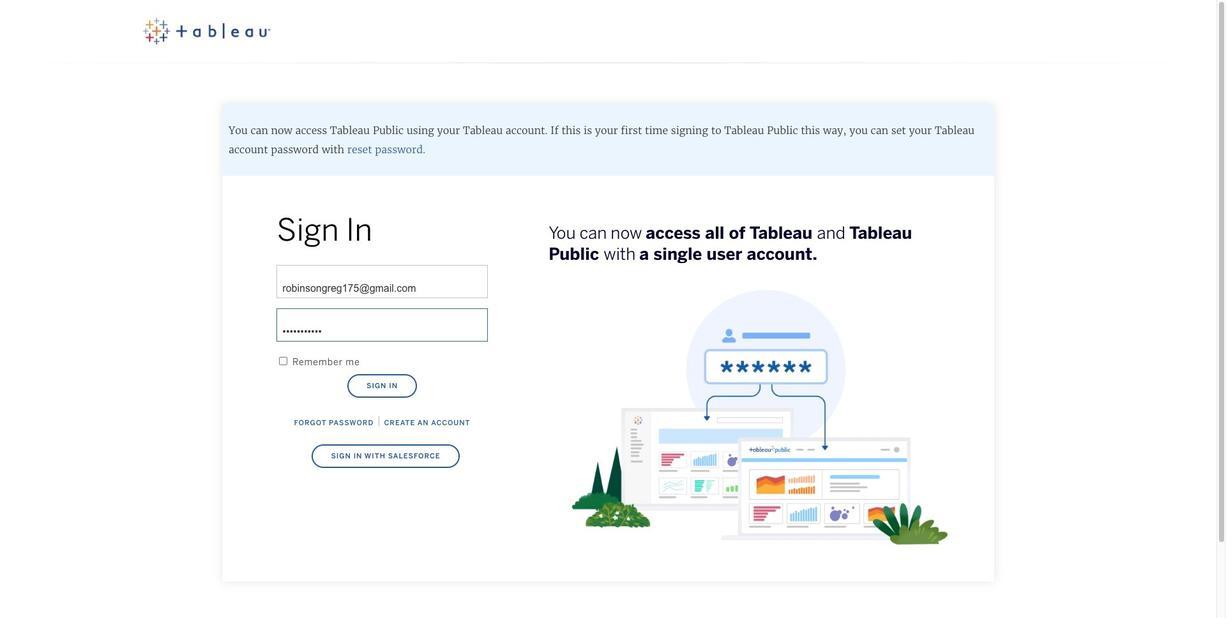 Task type: vqa. For each thing, say whether or not it's contained in the screenshot.
LINKEDIN "icon"
no



Task type: locate. For each thing, give the bounding box(es) containing it.
None checkbox
[[279, 357, 288, 365]]

Password password field
[[277, 308, 488, 341]]

tableau software image
[[143, 18, 271, 44]]

Email email field
[[277, 265, 488, 298]]



